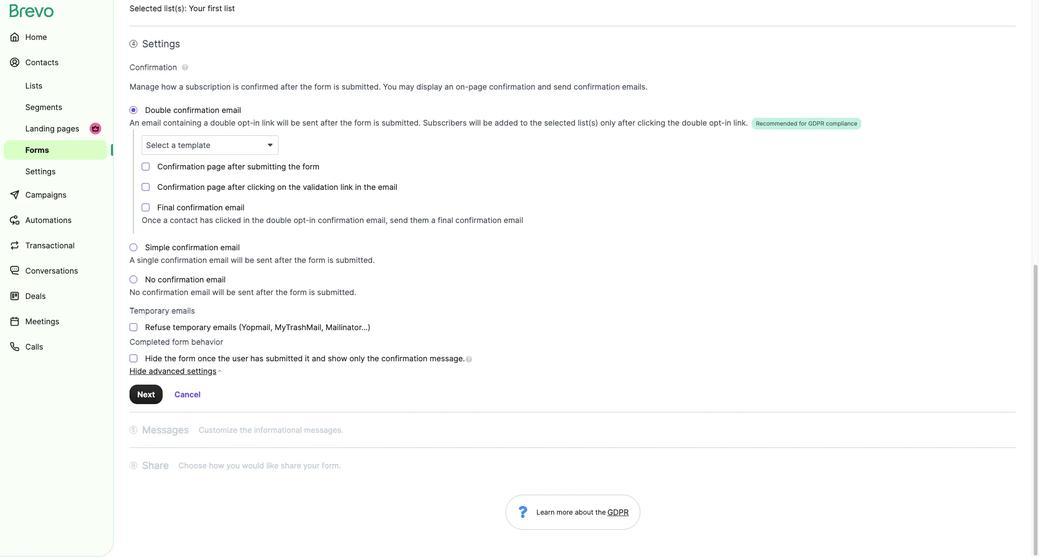 Task type: locate. For each thing, give the bounding box(es) containing it.
once
[[198, 353, 216, 363]]

a
[[179, 82, 183, 92], [204, 118, 208, 128], [163, 215, 168, 225], [431, 215, 436, 225]]

containing
[[163, 118, 201, 128]]

a down double confirmation email
[[204, 118, 208, 128]]

0 horizontal spatial how
[[161, 82, 177, 92]]

1 vertical spatial page
[[207, 162, 225, 171]]

0 horizontal spatial and
[[312, 353, 326, 363]]

how for confirmation
[[161, 82, 177, 92]]

send left them
[[390, 215, 408, 225]]

message.
[[430, 353, 465, 363]]

1 horizontal spatial clicking
[[637, 118, 665, 128]]

only right show
[[349, 353, 365, 363]]

1 horizontal spatial sent
[[256, 255, 272, 265]]

1 horizontal spatial send
[[553, 82, 571, 92]]

0 horizontal spatial link
[[262, 118, 274, 128]]

confirmation page after submitting the form
[[157, 162, 319, 171]]

1 vertical spatial how
[[209, 460, 224, 470]]

recommended
[[756, 120, 797, 127]]

1 vertical spatial has
[[250, 353, 263, 363]]

meetings link
[[4, 310, 107, 333]]

manage
[[130, 82, 159, 92]]

hide up next
[[130, 366, 147, 376]]

email,
[[366, 215, 388, 225]]

1 vertical spatial confirmation
[[157, 162, 205, 171]]

1 horizontal spatial no
[[145, 275, 156, 284]]

a left final
[[431, 215, 436, 225]]

submitted. left you
[[342, 82, 381, 92]]

contact
[[170, 215, 198, 225]]

(yopmail,
[[239, 322, 273, 332]]

clicking left the on
[[247, 182, 275, 192]]

2 vertical spatial confirmation
[[157, 182, 205, 192]]

hide advanced settings
[[130, 366, 216, 376]]

opt- left link.
[[709, 118, 725, 128]]

2 horizontal spatial sent
[[302, 118, 318, 128]]

1 vertical spatial link
[[340, 182, 353, 192]]

choose
[[178, 460, 207, 470]]

0 horizontal spatial sent
[[238, 287, 254, 297]]

1 vertical spatial emails
[[213, 322, 237, 332]]

opt- down confirmed on the left top of page
[[238, 118, 253, 128]]

1 horizontal spatial only
[[600, 118, 616, 128]]

confirmation page after clicking on the validation link in the email
[[157, 182, 397, 192]]

a up double confirmation email
[[179, 82, 183, 92]]

compliance
[[826, 120, 857, 127]]

settings right 4
[[142, 38, 180, 50]]

first
[[208, 3, 222, 13]]

lists link
[[4, 76, 107, 95]]

gdpr right for
[[808, 120, 824, 127]]

5
[[132, 426, 135, 433]]

gdpr right 'about'
[[607, 507, 629, 517]]

the
[[300, 82, 312, 92], [340, 118, 352, 128], [530, 118, 542, 128], [667, 118, 680, 128], [288, 162, 300, 171], [289, 182, 301, 192], [364, 182, 376, 192], [252, 215, 264, 225], [294, 255, 306, 265], [276, 287, 288, 297], [164, 353, 176, 363], [218, 353, 230, 363], [367, 353, 379, 363], [240, 425, 252, 435], [595, 508, 606, 516]]

share
[[142, 459, 169, 471]]

single
[[137, 255, 159, 265]]

confirmation for confirmation page after submitting the form
[[157, 162, 205, 171]]

next button
[[130, 384, 163, 404]]

0 vertical spatial confirmation
[[130, 62, 177, 72]]

settings down the forms
[[25, 167, 56, 176]]

you
[[383, 82, 397, 92]]

1 vertical spatial sent
[[256, 255, 272, 265]]

clicked
[[215, 215, 241, 225]]

no for no confirmation email will be sent after the form is submitted.
[[130, 287, 140, 297]]

1 vertical spatial settings
[[25, 167, 56, 176]]

submitted
[[266, 353, 303, 363]]

your
[[189, 3, 205, 13]]

double
[[145, 105, 171, 115]]

1 vertical spatial send
[[390, 215, 408, 225]]

left___rvooi image
[[92, 125, 99, 132]]

0 horizontal spatial emails
[[171, 306, 195, 316]]

and up selected at the top right of the page
[[537, 82, 551, 92]]

has right user
[[250, 353, 263, 363]]

0 vertical spatial has
[[200, 215, 213, 225]]

link down confirmed on the left top of page
[[262, 118, 274, 128]]

customize the informational messages.
[[199, 425, 343, 435]]

send up selected at the top right of the page
[[553, 82, 571, 92]]

0 horizontal spatial clicking
[[247, 182, 275, 192]]

2 horizontal spatial double
[[682, 118, 707, 128]]

0 horizontal spatial gdpr
[[607, 507, 629, 517]]

double down 'confirmation page after clicking on the validation link in the email'
[[266, 215, 291, 225]]

will up no confirmation email will be sent after the form is submitted.
[[231, 255, 243, 265]]

no for no confirmation email
[[145, 275, 156, 284]]

about
[[575, 508, 593, 516]]

settings link
[[4, 162, 107, 181]]

0 horizontal spatial double
[[210, 118, 235, 128]]

submitted.
[[342, 82, 381, 92], [382, 118, 421, 128], [336, 255, 375, 265], [317, 287, 356, 297]]

1 vertical spatial gdpr
[[607, 507, 629, 517]]

link
[[262, 118, 274, 128], [340, 182, 353, 192]]

link for will
[[262, 118, 274, 128]]

list(s)
[[578, 118, 598, 128]]

0 vertical spatial only
[[600, 118, 616, 128]]

opt-
[[238, 118, 253, 128], [709, 118, 725, 128], [294, 215, 309, 225]]

double left link.
[[682, 118, 707, 128]]

on-
[[456, 82, 469, 92]]

page
[[469, 82, 487, 92], [207, 162, 225, 171], [207, 182, 225, 192]]

email
[[222, 105, 241, 115], [142, 118, 161, 128], [378, 182, 397, 192], [225, 203, 244, 212], [504, 215, 523, 225], [220, 242, 240, 252], [209, 255, 229, 265], [206, 275, 226, 284], [191, 287, 210, 297]]

calls link
[[4, 335, 107, 358]]

1 horizontal spatial link
[[340, 182, 353, 192]]

0 horizontal spatial no
[[130, 287, 140, 297]]

no down single
[[145, 275, 156, 284]]

no up temporary
[[130, 287, 140, 297]]

submitted. down email,
[[336, 255, 375, 265]]

1 horizontal spatial double
[[266, 215, 291, 225]]

0 vertical spatial gdpr
[[808, 120, 824, 127]]

informational
[[254, 425, 302, 435]]

0 horizontal spatial send
[[390, 215, 408, 225]]

0 vertical spatial how
[[161, 82, 177, 92]]

double
[[210, 118, 235, 128], [682, 118, 707, 128], [266, 215, 291, 225]]

campaigns
[[25, 190, 67, 200]]

link right validation
[[340, 182, 353, 192]]

2 vertical spatial page
[[207, 182, 225, 192]]

2 horizontal spatial opt-
[[709, 118, 725, 128]]

double down double confirmation email
[[210, 118, 235, 128]]

0 vertical spatial sent
[[302, 118, 318, 128]]

an email containing a double opt-in link will be sent after the form is submitted. subscribers will be added to the selected list(s) only after clicking the double opt-in link.
[[130, 118, 748, 128]]

them
[[410, 215, 429, 225]]

the inside learn more about the gdpr
[[595, 508, 606, 516]]

hide down completed
[[145, 353, 162, 363]]

1 vertical spatial hide
[[130, 366, 147, 376]]

customize
[[199, 425, 238, 435]]

how
[[161, 82, 177, 92], [209, 460, 224, 470]]

link for in
[[340, 182, 353, 192]]

1 horizontal spatial opt-
[[294, 215, 309, 225]]

cancel button
[[167, 384, 208, 404]]

sent
[[302, 118, 318, 128], [256, 255, 272, 265], [238, 287, 254, 297]]

opt- down validation
[[294, 215, 309, 225]]

submitting
[[247, 162, 286, 171]]

final confirmation email
[[157, 203, 244, 212]]

clicking down 'emails.'
[[637, 118, 665, 128]]

1 horizontal spatial settings
[[142, 38, 180, 50]]

0 horizontal spatial settings
[[25, 167, 56, 176]]

1 horizontal spatial and
[[537, 82, 551, 92]]

0 vertical spatial send
[[553, 82, 571, 92]]

emails.
[[622, 82, 648, 92]]

in left link.
[[725, 118, 731, 128]]

will
[[277, 118, 288, 128], [469, 118, 481, 128], [231, 255, 243, 265], [212, 287, 224, 297]]

added
[[495, 118, 518, 128]]

may
[[399, 82, 414, 92]]

has down final confirmation email
[[200, 215, 213, 225]]

0 vertical spatial link
[[262, 118, 274, 128]]

conversations link
[[4, 259, 107, 282]]

how for share
[[209, 460, 224, 470]]

1 horizontal spatial emails
[[213, 322, 237, 332]]

how right manage at the top left
[[161, 82, 177, 92]]

in
[[253, 118, 260, 128], [725, 118, 731, 128], [355, 182, 362, 192], [243, 215, 250, 225], [309, 215, 316, 225]]

0 horizontal spatial only
[[349, 353, 365, 363]]

emails up temporary
[[171, 306, 195, 316]]

your
[[303, 460, 320, 470]]

in right validation
[[355, 182, 362, 192]]

after
[[280, 82, 298, 92], [320, 118, 338, 128], [618, 118, 635, 128], [228, 162, 245, 171], [228, 182, 245, 192], [275, 255, 292, 265], [256, 287, 273, 297]]

emails up behavior
[[213, 322, 237, 332]]

only right list(s)
[[600, 118, 616, 128]]

1 horizontal spatial how
[[209, 460, 224, 470]]

and right it on the left of page
[[312, 353, 326, 363]]

0 vertical spatial hide
[[145, 353, 162, 363]]

form
[[314, 82, 331, 92], [354, 118, 371, 128], [302, 162, 319, 171], [308, 255, 325, 265], [290, 287, 307, 297], [172, 337, 189, 347], [179, 353, 195, 363]]

1 vertical spatial no
[[130, 287, 140, 297]]

confirmation for confirmation page after clicking on the validation link in the email
[[157, 182, 205, 192]]

how left you
[[209, 460, 224, 470]]

2 vertical spatial sent
[[238, 287, 254, 297]]

landing pages
[[25, 124, 79, 133]]

has
[[200, 215, 213, 225], [250, 353, 263, 363]]

is
[[233, 82, 239, 92], [333, 82, 339, 92], [373, 118, 379, 128], [328, 255, 333, 265], [309, 287, 315, 297]]

page for confirmation page after submitting the form
[[207, 162, 225, 171]]

more
[[557, 508, 573, 516]]

confirmation
[[489, 82, 535, 92], [574, 82, 620, 92], [173, 105, 219, 115], [177, 203, 223, 212], [318, 215, 364, 225], [455, 215, 502, 225], [172, 242, 218, 252], [161, 255, 207, 265], [158, 275, 204, 284], [142, 287, 188, 297], [381, 353, 427, 363]]

deals
[[25, 291, 46, 301]]

0 vertical spatial no
[[145, 275, 156, 284]]

0 horizontal spatial has
[[200, 215, 213, 225]]

selected
[[130, 3, 162, 13]]

confirmation
[[130, 62, 177, 72], [157, 162, 205, 171], [157, 182, 205, 192]]

gdpr
[[808, 120, 824, 127], [607, 507, 629, 517]]

forms link
[[4, 140, 107, 160]]

1 horizontal spatial gdpr
[[808, 120, 824, 127]]



Task type: describe. For each thing, give the bounding box(es) containing it.
meetings
[[25, 316, 59, 326]]

validation
[[303, 182, 338, 192]]

1 horizontal spatial has
[[250, 353, 263, 363]]

on
[[277, 182, 286, 192]]

forms
[[25, 145, 49, 155]]

0 vertical spatial emails
[[171, 306, 195, 316]]

calls
[[25, 342, 43, 352]]

hide for hide the form once the user has submitted it and show only the confirmation message.
[[145, 353, 162, 363]]

transactional
[[25, 241, 75, 250]]

messages.
[[304, 425, 343, 435]]

0 vertical spatial clicking
[[637, 118, 665, 128]]

selected list(s): your first list
[[130, 3, 235, 13]]

a single confirmation email will be sent after the form is submitted.
[[130, 255, 375, 265]]

show
[[328, 353, 347, 363]]

will down no confirmation email at left
[[212, 287, 224, 297]]

subscription
[[185, 82, 231, 92]]

display
[[416, 82, 442, 92]]

manage how a subscription is confirmed after the form is submitted. you may display an on-page confirmation and send confirmation emails.
[[130, 82, 648, 92]]

like
[[266, 460, 279, 470]]

it
[[305, 353, 310, 363]]

mailinator…)
[[326, 322, 371, 332]]

4
[[132, 40, 135, 47]]

would
[[242, 460, 264, 470]]

hide for hide advanced settings
[[130, 366, 147, 376]]

form.
[[322, 460, 341, 470]]

simple confirmation email
[[145, 242, 240, 252]]

you
[[226, 460, 240, 470]]

final
[[157, 203, 174, 212]]

hide the form once the user has submitted it and show only the confirmation message.
[[145, 353, 465, 363]]

cancel
[[174, 389, 201, 399]]

1 vertical spatial only
[[349, 353, 365, 363]]

0 vertical spatial page
[[469, 82, 487, 92]]

simple
[[145, 242, 170, 252]]

segments
[[25, 102, 62, 112]]

completed form behavior
[[130, 337, 223, 347]]

choose how you would like share your form.
[[178, 460, 341, 470]]

user
[[232, 353, 248, 363]]

settings
[[187, 366, 216, 376]]

1 vertical spatial clicking
[[247, 182, 275, 192]]

completed
[[130, 337, 170, 347]]

1 vertical spatial and
[[312, 353, 326, 363]]

a
[[130, 255, 135, 265]]

conversations
[[25, 266, 78, 276]]

automations link
[[4, 208, 107, 232]]

learn
[[536, 508, 555, 516]]

deals link
[[4, 284, 107, 308]]

0 vertical spatial and
[[537, 82, 551, 92]]

submitted. down may
[[382, 118, 421, 128]]

submitted. up mailinator…)
[[317, 287, 356, 297]]

0 horizontal spatial opt-
[[238, 118, 253, 128]]

learn more about the gdpr
[[536, 507, 629, 517]]

no confirmation email
[[145, 275, 226, 284]]

home
[[25, 32, 47, 42]]

page for confirmation page after clicking on the validation link in the email
[[207, 182, 225, 192]]

once a contact has clicked in the double opt-in confirmation email, send them a final confirmation email
[[142, 215, 523, 225]]

refuse
[[145, 322, 171, 332]]

6
[[132, 461, 135, 469]]

contacts
[[25, 57, 59, 67]]

in right clicked
[[243, 215, 250, 225]]

home link
[[4, 25, 107, 49]]

pages
[[57, 124, 79, 133]]

list(s):
[[164, 3, 187, 13]]

final
[[438, 215, 453, 225]]

subscribers
[[423, 118, 467, 128]]

to
[[520, 118, 528, 128]]

contacts link
[[4, 51, 107, 74]]

no confirmation email will be sent after the form is submitted.
[[130, 287, 356, 297]]

gdpr link
[[606, 506, 629, 518]]

refuse temporary emails (yopmail, mytrashmail, mailinator…)
[[145, 322, 371, 332]]

mytrashmail,
[[275, 322, 323, 332]]

will right subscribers
[[469, 118, 481, 128]]

0 vertical spatial settings
[[142, 38, 180, 50]]

an
[[130, 118, 139, 128]]

confirmation for confirmation
[[130, 62, 177, 72]]

temporary emails
[[130, 306, 195, 316]]

a down final
[[163, 215, 168, 225]]

will down confirmed on the left top of page
[[277, 118, 288, 128]]

landing pages link
[[4, 119, 107, 138]]

for
[[799, 120, 807, 127]]

share
[[281, 460, 301, 470]]

temporary
[[173, 322, 211, 332]]

in down confirmed on the left top of page
[[253, 118, 260, 128]]

in down validation
[[309, 215, 316, 225]]

advanced
[[149, 366, 185, 376]]

lists
[[25, 81, 42, 91]]

link.
[[733, 118, 748, 128]]

once
[[142, 215, 161, 225]]

confirmed
[[241, 82, 278, 92]]

messages
[[142, 424, 189, 436]]

recommended for gdpr compliance
[[756, 120, 857, 127]]

next
[[137, 389, 155, 399]]

list
[[224, 3, 235, 13]]



Task type: vqa. For each thing, say whether or not it's contained in the screenshot.
emails to the left
yes



